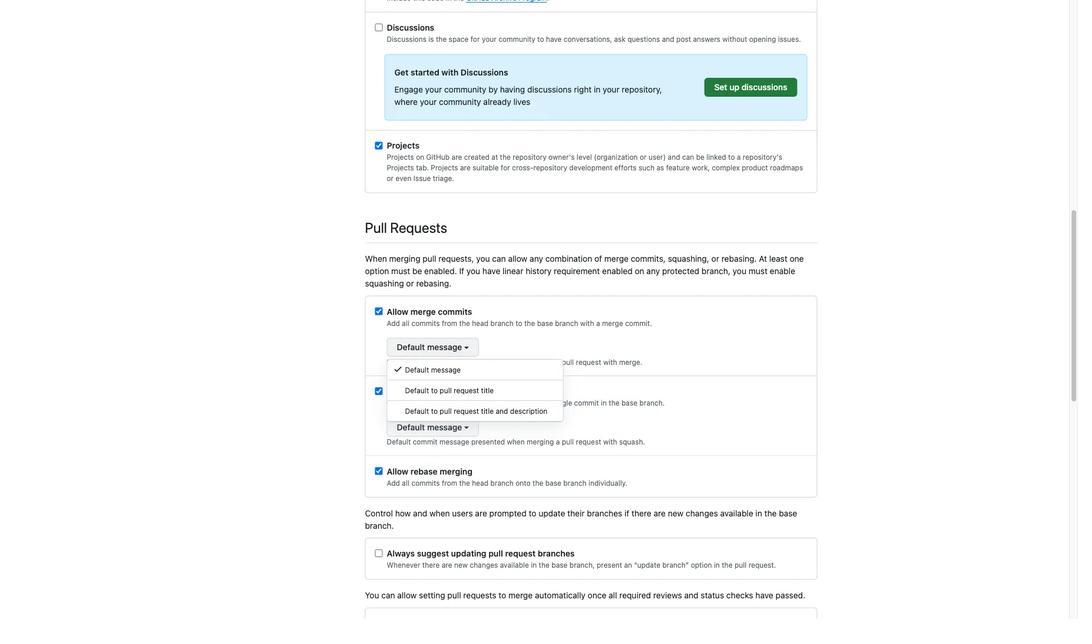 Task type: vqa. For each thing, say whether or not it's contained in the screenshot.
AND
yes



Task type: locate. For each thing, give the bounding box(es) containing it.
Always suggest updating pull request branches checkbox
[[375, 550, 383, 557]]

0 horizontal spatial branches
[[538, 549, 575, 559]]

have
[[546, 35, 562, 44], [483, 266, 501, 276], [756, 591, 774, 600]]

issue
[[414, 175, 431, 183]]

from for merging
[[442, 479, 458, 487]]

1 horizontal spatial rebasing.
[[722, 254, 757, 264]]

1 horizontal spatial available
[[721, 508, 754, 518]]

0 horizontal spatial allow
[[398, 591, 417, 600]]

0 vertical spatial there
[[632, 508, 652, 518]]

1 horizontal spatial branch.
[[640, 399, 665, 407]]

0 horizontal spatial can
[[382, 591, 395, 600]]

can up linear
[[492, 254, 506, 264]]

0 vertical spatial allow
[[387, 307, 409, 317]]

head left description
[[489, 399, 505, 407]]

0 horizontal spatial any
[[530, 254, 544, 264]]

pull right updating
[[489, 549, 503, 559]]

in inside pull requests element
[[601, 399, 607, 407]]

1 horizontal spatial any
[[647, 266, 660, 276]]

all down allow rebase merging
[[402, 479, 410, 487]]

1 vertical spatial community
[[444, 85, 487, 95]]

on inside when merging pull requests, you can allow any combination of merge commits, squashing, or rebasing.         at least one option must be enabled.         if you have linear history requirement enabled on any protected branch, you must enable squashing or rebasing.
[[635, 266, 645, 276]]

default
[[397, 343, 425, 352], [387, 358, 411, 366], [405, 366, 429, 374], [405, 386, 429, 395], [405, 407, 429, 415], [397, 422, 425, 432], [387, 438, 411, 446]]

commits for combine all commits from the head branch into a single commit in the base branch.
[[428, 399, 457, 407]]

0 horizontal spatial be
[[413, 266, 422, 276]]

merging right when
[[389, 254, 421, 264]]

how
[[395, 508, 411, 518]]

pull down single
[[562, 438, 574, 446]]

branch, inside when merging pull requests, you can allow any combination of merge commits, squashing, or rebasing.         at least one option must be enabled.         if you have linear history requirement enabled on any protected branch, you must enable squashing or rebasing.
[[702, 266, 731, 276]]

any down commits,
[[647, 266, 660, 276]]

title up default message default commit message presented when merging a pull request with squash.
[[481, 407, 494, 415]]

squashing,
[[668, 254, 710, 264]]

with inside default message default commit message presented when merging a pull request with squash.
[[604, 438, 618, 446]]

new down updating
[[455, 561, 468, 569]]

1 vertical spatial have
[[483, 266, 501, 276]]

you can allow setting pull requests to merge automatically once all required reviews and status checks have passed.
[[365, 591, 806, 600]]

1 vertical spatial branch.
[[365, 521, 394, 531]]

merge down enabled.
[[411, 307, 436, 317]]

0 vertical spatial community
[[499, 35, 536, 44]]

have left conversations,
[[546, 35, 562, 44]]

with left commit.
[[581, 319, 595, 327]]

1 horizontal spatial can
[[492, 254, 506, 264]]

2 vertical spatial commit
[[413, 438, 438, 446]]

head
[[472, 319, 489, 327], [489, 399, 505, 407], [472, 479, 489, 487]]

and up feature
[[668, 153, 681, 162]]

2 vertical spatial can
[[382, 591, 395, 600]]

Allow squash merging checkbox
[[375, 388, 383, 395]]

commit inside default message default commit message presented when merging a pull request with squash.
[[413, 438, 438, 446]]

0 vertical spatial new
[[668, 508, 684, 518]]

2 vertical spatial when
[[430, 508, 450, 518]]

repository up "cross-"
[[513, 153, 547, 162]]

efforts
[[615, 164, 637, 172]]

1 allow from the top
[[387, 307, 409, 317]]

available down always suggest updating pull request branches
[[500, 561, 529, 569]]

default to pull request title
[[405, 386, 494, 395]]

1 vertical spatial for
[[501, 164, 510, 172]]

for inside 'discussions discussions is the space for your community to have conversations,               ask questions and post answers without opening issues.'
[[471, 35, 480, 44]]

branch for onto
[[491, 479, 514, 487]]

the up request.
[[765, 508, 777, 518]]

add all commits from the head branch to the base branch with a merge commit.
[[387, 319, 652, 327]]

2 add from the top
[[387, 479, 400, 487]]

0 vertical spatial allow
[[508, 254, 528, 264]]

0 vertical spatial have
[[546, 35, 562, 44]]

allow up linear
[[508, 254, 528, 264]]

discussions up is
[[387, 23, 435, 33]]

2 vertical spatial community
[[439, 97, 481, 107]]

can
[[683, 153, 695, 162], [492, 254, 506, 264], [382, 591, 395, 600]]

1 vertical spatial option
[[691, 561, 712, 569]]

once
[[588, 591, 607, 600]]

1 horizontal spatial new
[[668, 508, 684, 518]]

you
[[365, 591, 379, 600]]

default message default commit message presented when merging a pull request with squash.
[[387, 422, 646, 446]]

branch, left present
[[570, 561, 595, 569]]

discussions up by
[[461, 68, 509, 78]]

1 horizontal spatial there
[[632, 508, 652, 518]]

2 default message button from the top
[[387, 418, 479, 437]]

merging inside default message default commit message presented when merging a pull request with squash.
[[527, 438, 554, 446]]

any up history
[[530, 254, 544, 264]]

the down default message radio item
[[476, 399, 487, 407]]

linked
[[707, 153, 727, 162]]

requirement
[[554, 266, 600, 276]]

and inside projects projects on github are created at the repository owner's level               (organization or user) and can be linked to a repository's projects tab.               projects are suitable for cross-repository development efforts such as               feature work, complex product roadmaps or even issue triage.
[[668, 153, 681, 162]]

are down suggest
[[442, 561, 453, 569]]

0 vertical spatial head
[[472, 319, 489, 327]]

triage.
[[433, 175, 454, 183]]

0 horizontal spatial new
[[455, 561, 468, 569]]

you right requests,
[[477, 254, 490, 264]]

0 vertical spatial on
[[416, 153, 425, 162]]

to
[[538, 35, 544, 44], [729, 153, 735, 162], [516, 319, 523, 327], [431, 386, 438, 395], [431, 407, 438, 415], [529, 508, 537, 518], [499, 591, 507, 600]]

can right you
[[382, 591, 395, 600]]

are right if at the right
[[654, 508, 666, 518]]

their
[[568, 508, 585, 518]]

allow for allow merge commits
[[387, 307, 409, 317]]

default up combine
[[405, 386, 429, 395]]

0 vertical spatial changes
[[686, 508, 719, 518]]

must up squashing
[[392, 266, 410, 276]]

all for combine all commits from the head branch into a single commit in the base branch.
[[419, 399, 426, 407]]

for left "cross-"
[[501, 164, 510, 172]]

commits
[[438, 307, 472, 317], [412, 319, 440, 327], [428, 399, 457, 407], [412, 479, 440, 487]]

0 vertical spatial title
[[481, 386, 494, 395]]

0 vertical spatial discussions
[[387, 23, 435, 33]]

pull up enabled.
[[423, 254, 437, 264]]

be left enabled.
[[413, 266, 422, 276]]

and
[[662, 35, 675, 44], [668, 153, 681, 162], [496, 407, 508, 415], [413, 508, 428, 518], [685, 591, 699, 600]]

0 horizontal spatial branch.
[[365, 521, 394, 531]]

1 vertical spatial branch,
[[570, 561, 595, 569]]

1 default message button from the top
[[387, 338, 479, 357]]

for right space on the left top of page
[[471, 35, 480, 44]]

merging right "rebase"
[[440, 467, 473, 476]]

0 horizontal spatial rebasing.
[[417, 279, 452, 289]]

rebasing. left at
[[722, 254, 757, 264]]

0 vertical spatial branch,
[[702, 266, 731, 276]]

merging up into
[[527, 358, 554, 366]]

default message radio item
[[388, 360, 563, 381]]

allow merge commits
[[387, 307, 472, 317]]

default up check icon
[[397, 343, 425, 352]]

head for allow merge commits
[[472, 319, 489, 327]]

or
[[640, 153, 647, 162], [387, 175, 394, 183], [712, 254, 720, 264], [406, 279, 414, 289]]

on
[[416, 153, 425, 162], [635, 266, 645, 276]]

projects
[[387, 141, 420, 151], [387, 153, 414, 162], [387, 164, 414, 172], [431, 164, 458, 172]]

you
[[477, 254, 490, 264], [467, 266, 481, 276], [733, 266, 747, 276]]

1 vertical spatial new
[[455, 561, 468, 569]]

1 horizontal spatial have
[[546, 35, 562, 44]]

branch.
[[640, 399, 665, 407], [365, 521, 394, 531]]

there
[[632, 508, 652, 518], [423, 561, 440, 569]]

commit right check icon
[[413, 358, 438, 366]]

1 vertical spatial can
[[492, 254, 506, 264]]

None submit
[[705, 78, 798, 97]]

enabled
[[603, 266, 633, 276]]

1 vertical spatial title
[[481, 407, 494, 415]]

squash.
[[620, 438, 646, 446]]

with right started
[[442, 68, 459, 78]]

pull
[[423, 254, 437, 264], [562, 358, 574, 366], [440, 386, 452, 395], [440, 407, 452, 415], [562, 438, 574, 446], [489, 549, 503, 559], [735, 561, 747, 569], [448, 591, 461, 600]]

allow up combine
[[387, 387, 409, 396]]

changes
[[686, 508, 719, 518], [470, 561, 498, 569]]

can inside when merging pull requests, you can allow any combination of merge commits, squashing, or rebasing.         at least one option must be enabled.         if you have linear history requirement enabled on any protected branch, you must enable squashing or rebasing.
[[492, 254, 506, 264]]

post
[[677, 35, 692, 44]]

can up feature
[[683, 153, 695, 162]]

rebasing. down enabled.
[[417, 279, 452, 289]]

0 vertical spatial default message
[[397, 343, 462, 352]]

0 vertical spatial available
[[721, 508, 754, 518]]

your right right
[[603, 85, 620, 95]]

and left description
[[496, 407, 508, 415]]

all down squash
[[419, 399, 426, 407]]

1 vertical spatial add
[[387, 479, 400, 487]]

requests
[[464, 591, 497, 600]]

your
[[482, 35, 497, 44], [425, 85, 442, 95], [603, 85, 620, 95], [420, 97, 437, 107]]

be inside when merging pull requests, you can allow any combination of merge commits, squashing, or rebasing.         at least one option must be enabled.         if you have linear history requirement enabled on any protected branch, you must enable squashing or rebasing.
[[413, 266, 422, 276]]

default message button down 'allow merge commits'
[[387, 338, 479, 357]]

a inside projects projects on github are created at the repository owner's level               (organization or user) and can be linked to a repository's projects tab.               projects are suitable for cross-repository development efforts such as               feature work, complex product roadmaps or even issue triage.
[[737, 153, 741, 162]]

when
[[507, 358, 525, 366], [507, 438, 525, 446], [430, 508, 450, 518]]

1 vertical spatial allow
[[387, 387, 409, 396]]

2 vertical spatial head
[[472, 479, 489, 487]]

0 vertical spatial be
[[697, 153, 705, 162]]

a
[[737, 153, 741, 162], [597, 319, 600, 327], [556, 358, 560, 366], [547, 399, 551, 407], [556, 438, 560, 446]]

1 horizontal spatial be
[[697, 153, 705, 162]]

0 vertical spatial from
[[442, 319, 458, 327]]

engage your community by having discussions right in your repository, where your community already lives
[[395, 85, 663, 107]]

1 horizontal spatial must
[[749, 266, 768, 276]]

commits down "rebase"
[[412, 479, 440, 487]]

branches left if at the right
[[587, 508, 623, 518]]

commits for add all commits from the head branch to the base branch with a merge commit.
[[412, 319, 440, 327]]

1 horizontal spatial on
[[635, 266, 645, 276]]

1 vertical spatial when
[[507, 438, 525, 446]]

one
[[790, 254, 804, 264]]

1 vertical spatial default message button
[[387, 418, 479, 437]]

0 horizontal spatial option
[[365, 266, 389, 276]]

linear
[[503, 266, 524, 276]]

presented up "default to pull request title"
[[472, 358, 505, 366]]

the up squash.
[[609, 399, 620, 407]]

1 horizontal spatial allow
[[508, 254, 528, 264]]

1 horizontal spatial branches
[[587, 508, 623, 518]]

allow left setting
[[398, 591, 417, 600]]

0 vertical spatial branches
[[587, 508, 623, 518]]

1 vertical spatial default message
[[405, 366, 461, 374]]

0 horizontal spatial for
[[471, 35, 480, 44]]

available up request.
[[721, 508, 754, 518]]

the up users
[[460, 479, 470, 487]]

by
[[489, 85, 498, 95]]

must down at
[[749, 266, 768, 276]]

branch up 'their'
[[564, 479, 587, 487]]

all right "once" on the right
[[609, 591, 618, 600]]

0 vertical spatial option
[[365, 266, 389, 276]]

from down allow rebase merging
[[442, 479, 458, 487]]

message
[[427, 343, 462, 352], [440, 358, 470, 366], [431, 366, 461, 374], [427, 422, 462, 432], [440, 438, 470, 446]]

when down description
[[507, 438, 525, 446]]

individually.
[[589, 479, 628, 487]]

changes up the branch"
[[686, 508, 719, 518]]

where
[[395, 97, 418, 107]]

commits down if
[[438, 307, 472, 317]]

merge left automatically
[[509, 591, 533, 600]]

(organization
[[594, 153, 638, 162]]

there down suggest
[[423, 561, 440, 569]]

add down 'allow merge commits'
[[387, 319, 400, 327]]

new right if at the right
[[668, 508, 684, 518]]

there inside control how and when users are prompted to update their branches if there are new changes available in the base branch.
[[632, 508, 652, 518]]

status
[[701, 591, 725, 600]]

1 vertical spatial on
[[635, 266, 645, 276]]

title for default to pull request title and description
[[481, 407, 494, 415]]

presented inside default message default commit message presented when merging a pull request with squash.
[[472, 438, 505, 446]]

be
[[697, 153, 705, 162], [413, 266, 422, 276]]

0 horizontal spatial on
[[416, 153, 425, 162]]

0 vertical spatial presented
[[472, 358, 505, 366]]

changes inside control how and when users are prompted to update their branches if there are new changes available in the base branch.
[[686, 508, 719, 518]]

available inside control how and when users are prompted to update their branches if there are new changes available in the base branch.
[[721, 508, 754, 518]]

all for add all commits from the head branch to the base branch with a merge commit.
[[402, 319, 410, 327]]

discussions left is
[[387, 35, 427, 44]]

you right if
[[467, 266, 481, 276]]

with left squash.
[[604, 438, 618, 446]]

in up automatically
[[531, 561, 537, 569]]

branch"
[[663, 561, 689, 569]]

0 vertical spatial add
[[387, 319, 400, 327]]

2 horizontal spatial can
[[683, 153, 695, 162]]

commit up "rebase"
[[413, 438, 438, 446]]

user)
[[649, 153, 666, 162]]

2 vertical spatial allow
[[387, 467, 409, 476]]

in
[[594, 85, 601, 95], [601, 399, 607, 407], [756, 508, 763, 518], [531, 561, 537, 569], [714, 561, 720, 569]]

request left squash.
[[576, 438, 602, 446]]

commits for add all commits from the head branch onto the base branch individually.
[[412, 479, 440, 487]]

merging
[[389, 254, 421, 264], [527, 358, 554, 366], [442, 387, 474, 396], [527, 438, 554, 446], [440, 467, 473, 476]]

1 add from the top
[[387, 319, 400, 327]]

1 vertical spatial be
[[413, 266, 422, 276]]

new
[[668, 508, 684, 518], [455, 561, 468, 569]]

rebase
[[411, 467, 438, 476]]

1 horizontal spatial branch,
[[702, 266, 731, 276]]

allow for allow squash merging
[[387, 387, 409, 396]]

branch up default commit message presented when merging a pull request with merge.
[[491, 319, 514, 327]]

request
[[576, 358, 602, 366], [454, 386, 479, 395], [454, 407, 479, 415], [576, 438, 602, 446], [505, 549, 536, 559]]

requests
[[390, 219, 448, 236]]

branch left onto
[[491, 479, 514, 487]]

whenever there are new changes available in the base branch, present an "update branch" option in the pull request.
[[387, 561, 777, 569]]

if
[[460, 266, 465, 276]]

in right right
[[594, 85, 601, 95]]

option right the branch"
[[691, 561, 712, 569]]

roadmaps
[[771, 164, 804, 172]]

discussions
[[528, 85, 572, 95]]

and inside pull requests element
[[496, 407, 508, 415]]

combine all commits from the head branch into a single commit in the base branch.
[[387, 399, 665, 407]]

can inside projects projects on github are created at the repository owner's level               (organization or user) and can be linked to a repository's projects tab.               projects are suitable for cross-repository development efforts such as               feature work, complex product roadmaps or even issue triage.
[[683, 153, 695, 162]]

2 title from the top
[[481, 407, 494, 415]]

the right onto
[[533, 479, 544, 487]]

1 title from the top
[[481, 386, 494, 395]]

2 allow from the top
[[387, 387, 409, 396]]

0 horizontal spatial available
[[500, 561, 529, 569]]

your right "where"
[[420, 97, 437, 107]]

2 vertical spatial discussions
[[461, 68, 509, 78]]

branch. up squash.
[[640, 399, 665, 407]]

allow rebase merging
[[387, 467, 473, 476]]

1 horizontal spatial for
[[501, 164, 510, 172]]

must
[[392, 266, 410, 276], [749, 266, 768, 276]]

0 vertical spatial for
[[471, 35, 480, 44]]

0 horizontal spatial must
[[392, 266, 410, 276]]

2 vertical spatial have
[[756, 591, 774, 600]]

suggest
[[417, 549, 449, 559]]

0 vertical spatial rebasing.
[[722, 254, 757, 264]]

branch left into
[[507, 399, 530, 407]]

default message up the allow squash merging on the left bottom
[[405, 366, 461, 374]]

1 horizontal spatial changes
[[686, 508, 719, 518]]

and inside control how and when users are prompted to update their branches if there are new changes available in the base branch.
[[413, 508, 428, 518]]

when inside default message default commit message presented when merging a pull request with squash.
[[507, 438, 525, 446]]

3 allow from the top
[[387, 467, 409, 476]]

the
[[436, 35, 447, 44], [500, 153, 511, 162], [460, 319, 470, 327], [525, 319, 535, 327], [476, 399, 487, 407], [609, 399, 620, 407], [460, 479, 470, 487], [533, 479, 544, 487], [765, 508, 777, 518], [539, 561, 550, 569], [722, 561, 733, 569]]

2 presented from the top
[[472, 438, 505, 446]]

branches up whenever there are new changes available in the base branch, present an "update branch" option in the pull request.
[[538, 549, 575, 559]]

commit
[[413, 358, 438, 366], [575, 399, 599, 407], [413, 438, 438, 446]]

projects projects on github are created at the repository owner's level               (organization or user) and can be linked to a repository's projects tab.               projects are suitable for cross-repository development efforts such as               feature work, complex product roadmaps or even issue triage.
[[387, 141, 804, 183]]

1 vertical spatial presented
[[472, 438, 505, 446]]

2 vertical spatial from
[[442, 479, 458, 487]]

on down commits,
[[635, 266, 645, 276]]

0 vertical spatial default message button
[[387, 338, 479, 357]]

presented down default to pull request title and description
[[472, 438, 505, 446]]

0 vertical spatial can
[[683, 153, 695, 162]]

with
[[442, 68, 459, 78], [581, 319, 595, 327], [604, 358, 618, 366], [604, 438, 618, 446]]

request inside default message default commit message presented when merging a pull request with squash.
[[576, 438, 602, 446]]

default to pull request title and description
[[405, 407, 548, 415]]

0 horizontal spatial have
[[483, 266, 501, 276]]

default message
[[397, 343, 462, 352], [405, 366, 461, 374]]

presented
[[472, 358, 505, 366], [472, 438, 505, 446]]

pull left request.
[[735, 561, 747, 569]]

0 horizontal spatial branch,
[[570, 561, 595, 569]]

the right is
[[436, 35, 447, 44]]

0 horizontal spatial changes
[[470, 561, 498, 569]]

1 horizontal spatial option
[[691, 561, 712, 569]]

merging inside when merging pull requests, you can allow any combination of merge commits, squashing, or rebasing.         at least one option must be enabled.         if you have linear history requirement enabled on any protected branch, you must enable squashing or rebasing.
[[389, 254, 421, 264]]

1 vertical spatial rebasing.
[[417, 279, 452, 289]]

onto
[[516, 479, 531, 487]]

head up users
[[472, 479, 489, 487]]

get
[[395, 68, 409, 78]]

merge inside when merging pull requests, you can allow any combination of merge commits, squashing, or rebasing.         at least one option must be enabled.         if you have linear history requirement enabled on any protected branch, you must enable squashing or rebasing.
[[605, 254, 629, 264]]

allow right allow merge commits option
[[387, 307, 409, 317]]



Task type: describe. For each thing, give the bounding box(es) containing it.
repository's
[[743, 153, 783, 162]]

at
[[759, 254, 768, 264]]

suitable
[[473, 164, 499, 172]]

single
[[553, 399, 573, 407]]

0 horizontal spatial there
[[423, 561, 440, 569]]

development
[[570, 164, 613, 172]]

to inside projects projects on github are created at the repository owner's level               (organization or user) and can be linked to a repository's projects tab.               projects are suitable for cross-repository development efforts such as               feature work, complex product roadmaps or even issue triage.
[[729, 153, 735, 162]]

opening
[[750, 35, 777, 44]]

complex
[[712, 164, 740, 172]]

conversations,
[[564, 35, 613, 44]]

owner's
[[549, 153, 575, 162]]

created
[[464, 153, 490, 162]]

default down squash
[[405, 407, 429, 415]]

default message inside radio item
[[405, 366, 461, 374]]

or up such
[[640, 153, 647, 162]]

least
[[770, 254, 788, 264]]

pull down "default to pull request title"
[[440, 407, 452, 415]]

the inside control how and when users are prompted to update their branches if there are new changes available in the base branch.
[[765, 508, 777, 518]]

branch. inside pull requests element
[[640, 399, 665, 407]]

branches inside control how and when users are prompted to update their branches if there are new changes available in the base branch.
[[587, 508, 623, 518]]

whenever
[[387, 561, 421, 569]]

allow inside when merging pull requests, you can allow any combination of merge commits, squashing, or rebasing.         at least one option must be enabled.         if you have linear history requirement enabled on any protected branch, you must enable squashing or rebasing.
[[508, 254, 528, 264]]

in inside control how and when users are prompted to update their branches if there are new changes available in the base branch.
[[756, 508, 763, 518]]

with left 'merge.'
[[604, 358, 618, 366]]

right
[[574, 85, 592, 95]]

pull inside default message default commit message presented when merging a pull request with squash.
[[562, 438, 574, 446]]

the inside 'discussions discussions is the space for your community to have conversations,               ask questions and post answers without opening issues.'
[[436, 35, 447, 44]]

space
[[449, 35, 469, 44]]

when
[[365, 254, 387, 264]]

updating
[[451, 549, 487, 559]]

combination
[[546, 254, 593, 264]]

lives
[[514, 97, 531, 107]]

or left even
[[387, 175, 394, 183]]

to inside control how and when users are prompted to update their branches if there are new changes available in the base branch.
[[529, 508, 537, 518]]

enable
[[770, 266, 796, 276]]

1 vertical spatial changes
[[470, 561, 498, 569]]

started
[[411, 68, 440, 78]]

1 vertical spatial repository
[[534, 164, 568, 172]]

requests,
[[439, 254, 474, 264]]

merge left commit.
[[602, 319, 624, 327]]

pull right squash
[[440, 386, 452, 395]]

feature
[[667, 164, 690, 172]]

description
[[510, 407, 548, 415]]

allow for allow rebase merging
[[387, 467, 409, 476]]

an
[[625, 561, 633, 569]]

automatically
[[535, 591, 586, 600]]

allow squash merging
[[387, 387, 474, 396]]

from for commits
[[442, 319, 458, 327]]

protected
[[663, 266, 700, 276]]

1 vertical spatial allow
[[398, 591, 417, 600]]

all for add all commits from the head branch onto the base branch individually.
[[402, 479, 410, 487]]

default up "rebase"
[[387, 438, 411, 446]]

pull inside when merging pull requests, you can allow any combination of merge commits, squashing, or rebasing.         at least one option must be enabled.         if you have linear history requirement enabled on any protected branch, you must enable squashing or rebasing.
[[423, 254, 437, 264]]

as
[[657, 164, 665, 172]]

pull up single
[[562, 358, 574, 366]]

0 vertical spatial any
[[530, 254, 544, 264]]

control how and when users are prompted to update their branches if there are new changes available in the base branch.
[[365, 508, 798, 531]]

the up checks
[[722, 561, 733, 569]]

branch. inside control how and when users are prompted to update their branches if there are new changes available in the base branch.
[[365, 521, 394, 531]]

product
[[742, 164, 769, 172]]

such
[[639, 164, 655, 172]]

1 vertical spatial commit
[[575, 399, 599, 407]]

when inside control how and when users are prompted to update their branches if there are new changes available in the base branch.
[[430, 508, 450, 518]]

community inside 'discussions discussions is the space for your community to have conversations,               ask questions and post answers without opening issues.'
[[499, 35, 536, 44]]

a right into
[[547, 399, 551, 407]]

reviews
[[654, 591, 683, 600]]

control
[[365, 508, 393, 518]]

request left 'merge.'
[[576, 358, 602, 366]]

0 vertical spatial repository
[[513, 153, 547, 162]]

default down combine
[[397, 422, 425, 432]]

issues.
[[779, 35, 802, 44]]

or right squashing
[[406, 279, 414, 289]]

have inside when merging pull requests, you can allow any combination of merge commits, squashing, or rebasing.         at least one option must be enabled.         if you have linear history requirement enabled on any protected branch, you must enable squashing or rebasing.
[[483, 266, 501, 276]]

pull requests
[[365, 219, 448, 236]]

always suggest updating pull request branches
[[387, 549, 575, 559]]

default commit message presented when merging a pull request with merge.
[[387, 358, 643, 366]]

add for allow merge commits
[[387, 319, 400, 327]]

default inside default message radio item
[[405, 366, 429, 374]]

your down started
[[425, 85, 442, 95]]

1 vertical spatial any
[[647, 266, 660, 276]]

are right users
[[475, 508, 487, 518]]

are down "created"
[[460, 164, 471, 172]]

2 must from the left
[[749, 266, 768, 276]]

check image
[[394, 365, 403, 374]]

0 vertical spatial commit
[[413, 358, 438, 366]]

have inside 'discussions discussions is the space for your community to have conversations,               ask questions and post answers without opening issues.'
[[546, 35, 562, 44]]

Discussions checkbox
[[375, 24, 383, 32]]

be inside projects projects on github are created at the repository owner's level               (organization or user) and can be linked to a repository's projects tab.               projects are suitable for cross-repository development efforts such as               feature work, complex product roadmaps or even issue triage.
[[697, 153, 705, 162]]

squash
[[411, 387, 439, 396]]

request down "default to pull request title"
[[454, 407, 479, 415]]

for inside projects projects on github are created at the repository owner's level               (organization or user) and can be linked to a repository's projects tab.               projects are suitable for cross-repository development efforts such as               feature work, complex product roadmaps or even issue triage.
[[501, 164, 510, 172]]

tab.
[[416, 164, 429, 172]]

1 vertical spatial discussions
[[387, 35, 427, 44]]

prompted
[[490, 508, 527, 518]]

and left status
[[685, 591, 699, 600]]

you left enable
[[733, 266, 747, 276]]

"update
[[635, 561, 661, 569]]

branch for into
[[507, 399, 530, 407]]

commits for allow merge commits
[[438, 307, 472, 317]]

or right "squashing,"
[[712, 254, 720, 264]]

branch down requirement
[[555, 319, 579, 327]]

the down 'allow merge commits'
[[460, 319, 470, 327]]

repository,
[[622, 85, 663, 95]]

a up single
[[556, 358, 560, 366]]

the up automatically
[[539, 561, 550, 569]]

1 must from the left
[[392, 266, 410, 276]]

request down prompted
[[505, 549, 536, 559]]

if
[[625, 508, 630, 518]]

message inside radio item
[[431, 366, 461, 374]]

a inside default message default commit message presented when merging a pull request with squash.
[[556, 438, 560, 446]]

passed.
[[776, 591, 806, 600]]

and inside 'discussions discussions is the space for your community to have conversations,               ask questions and post answers without opening issues.'
[[662, 35, 675, 44]]

1 vertical spatial head
[[489, 399, 505, 407]]

pull requests element
[[366, 296, 817, 488]]

enabled.
[[425, 266, 457, 276]]

Projects checkbox
[[375, 142, 383, 150]]

request down default message radio item
[[454, 386, 479, 395]]

required
[[620, 591, 651, 600]]

default up squash
[[387, 358, 411, 366]]

users
[[452, 508, 473, 518]]

commits,
[[631, 254, 666, 264]]

checks
[[727, 591, 754, 600]]

2 horizontal spatial have
[[756, 591, 774, 600]]

branch for to
[[491, 319, 514, 327]]

add for allow rebase merging
[[387, 479, 400, 487]]

pull
[[365, 219, 387, 236]]

squashing
[[365, 279, 404, 289]]

1 presented from the top
[[472, 358, 505, 366]]

your inside 'discussions discussions is the space for your community to have conversations,               ask questions and post answers without opening issues.'
[[482, 35, 497, 44]]

is
[[429, 35, 434, 44]]

on inside projects projects on github are created at the repository owner's level               (organization or user) and can be linked to a repository's projects tab.               projects are suitable for cross-repository development efforts such as               feature work, complex product roadmaps or even issue triage.
[[416, 153, 425, 162]]

new inside control how and when users are prompted to update their branches if there are new changes available in the base branch.
[[668, 508, 684, 518]]

title for default to pull request title
[[481, 386, 494, 395]]

1 vertical spatial available
[[500, 561, 529, 569]]

in up status
[[714, 561, 720, 569]]

the up default commit message presented when merging a pull request with merge.
[[525, 319, 535, 327]]

already
[[484, 97, 512, 107]]

default message button for default commit message presented when merging a pull request with merge.
[[387, 338, 479, 357]]

at
[[492, 153, 498, 162]]

base inside control how and when users are prompted to update their branches if there are new changes available in the base branch.
[[779, 508, 798, 518]]

to inside 'discussions discussions is the space for your community to have conversations,               ask questions and post answers without opening issues.'
[[538, 35, 544, 44]]

1 vertical spatial branches
[[538, 549, 575, 559]]

combine
[[387, 399, 417, 407]]

default message button for default commit message presented when merging a pull request with squash.
[[387, 418, 479, 437]]

are right github
[[452, 153, 462, 162]]

github
[[427, 153, 450, 162]]

head for allow rebase merging
[[472, 479, 489, 487]]

level
[[577, 153, 592, 162]]

into
[[532, 399, 545, 407]]

always
[[387, 549, 415, 559]]

option inside when merging pull requests, you can allow any combination of merge commits, squashing, or rebasing.         at least one option must be enabled.         if you have linear history requirement enabled on any protected branch, you must enable squashing or rebasing.
[[365, 266, 389, 276]]

discussions discussions is the space for your community to have conversations,               ask questions and post answers without opening issues.
[[387, 23, 802, 44]]

get started with discussions
[[395, 68, 509, 78]]

update
[[539, 508, 566, 518]]

having
[[500, 85, 525, 95]]

engage
[[395, 85, 423, 95]]

in inside 'engage your community by having discussions right in your repository, where your community already lives'
[[594, 85, 601, 95]]

even
[[396, 175, 412, 183]]

merge.
[[620, 358, 643, 366]]

the inside projects projects on github are created at the repository owner's level               (organization or user) and can be linked to a repository's projects tab.               projects are suitable for cross-repository development efforts such as               feature work, complex product roadmaps or even issue triage.
[[500, 153, 511, 162]]

a left commit.
[[597, 319, 600, 327]]

setting
[[419, 591, 445, 600]]

Allow rebase merging checkbox
[[375, 467, 383, 475]]

answers
[[694, 35, 721, 44]]

1 vertical spatial from
[[459, 399, 474, 407]]

0 vertical spatial when
[[507, 358, 525, 366]]

default message inside popup button
[[397, 343, 462, 352]]

cross-
[[512, 164, 534, 172]]

merging up default to pull request title and description
[[442, 387, 474, 396]]

Allow merge commits checkbox
[[375, 308, 383, 315]]

of
[[595, 254, 603, 264]]

commit.
[[626, 319, 652, 327]]

pull right setting
[[448, 591, 461, 600]]



